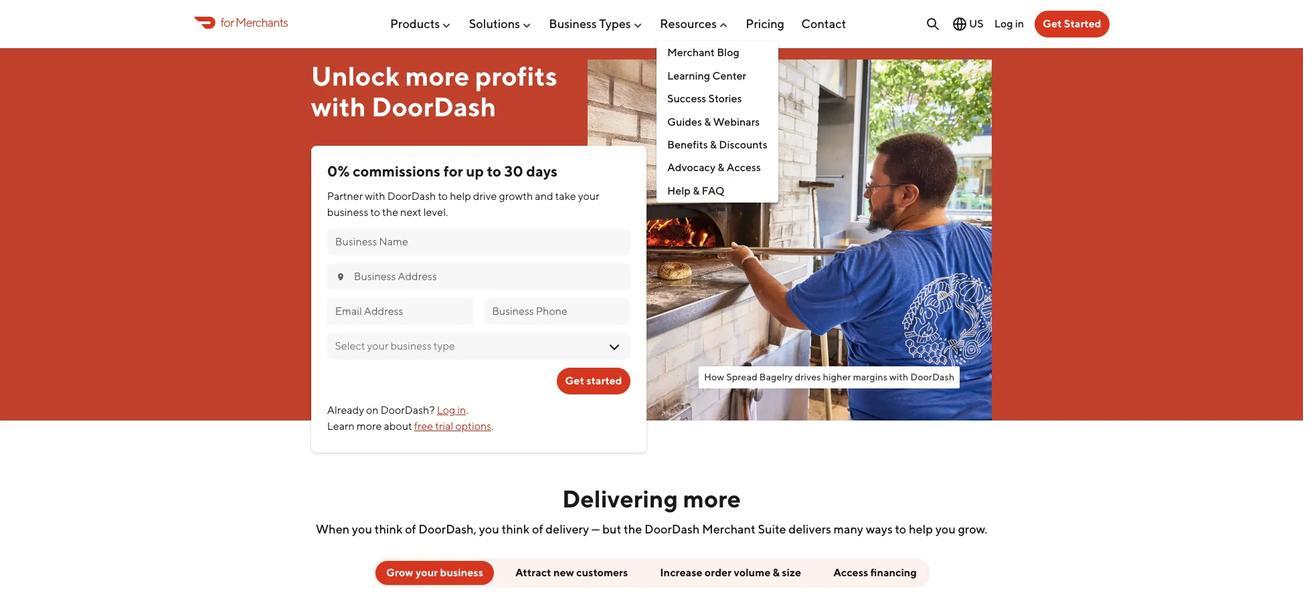 Task type: describe. For each thing, give the bounding box(es) containing it.
free
[[414, 420, 433, 433]]

—
[[592, 523, 600, 537]]

spread
[[726, 372, 758, 383]]

grow.
[[958, 523, 988, 537]]

how
[[704, 372, 725, 383]]

many
[[834, 523, 864, 537]]

1 horizontal spatial the
[[624, 523, 642, 537]]

on
[[366, 404, 379, 417]]

tab list containing grow your business
[[242, 559, 1061, 602]]

discounts
[[719, 139, 768, 151]]

get started
[[1043, 17, 1102, 30]]

delivers
[[789, 523, 831, 537]]

0 vertical spatial merchant
[[667, 46, 715, 59]]

1 horizontal spatial .
[[491, 420, 494, 433]]

blog
[[717, 46, 740, 59]]

2 think from the left
[[502, 523, 530, 537]]

up
[[466, 163, 484, 180]]

financing
[[871, 567, 917, 580]]

already
[[327, 404, 364, 417]]

pricing
[[746, 17, 785, 31]]

when you think of doordash, you think of delivery — but the doordash merchant suite delivers many ways to help you grow.
[[316, 523, 988, 537]]

& for access
[[718, 162, 725, 174]]

trial
[[435, 420, 453, 433]]

business inside button
[[440, 567, 483, 580]]

grow your business button
[[376, 561, 494, 586]]

get started button
[[557, 368, 630, 395]]

30
[[504, 163, 523, 180]]

unlock more profits with doordash
[[311, 60, 558, 122]]

merchant blog
[[667, 46, 740, 59]]

guides & webinars
[[667, 115, 760, 128]]

resources link
[[660, 11, 729, 36]]

contact link
[[802, 11, 846, 36]]

to left next
[[370, 206, 380, 219]]

growth
[[499, 190, 533, 203]]

contact
[[802, 17, 846, 31]]

doordash?
[[381, 404, 435, 417]]

for merchants link
[[194, 14, 288, 32]]

doordash down delivering more in the bottom of the page
[[645, 523, 700, 537]]

business inside partner with doordash to help drive growth and take your business to the next level.
[[327, 206, 368, 219]]

delivering
[[562, 484, 678, 513]]

merchant blog link
[[657, 42, 778, 65]]

success stories link
[[657, 88, 778, 111]]

business
[[549, 17, 597, 31]]

0% commissions for up to 30 days
[[327, 163, 558, 180]]

Business Phone text field
[[492, 304, 622, 319]]

attract new customers button
[[505, 561, 639, 586]]

attract new customers
[[515, 567, 628, 580]]

benefits & discounts link
[[657, 134, 778, 157]]

1 horizontal spatial in
[[1015, 17, 1024, 30]]

take
[[555, 190, 576, 203]]

1 you from the left
[[352, 523, 372, 537]]

delivery
[[546, 523, 589, 537]]

volume
[[734, 567, 771, 580]]

drives
[[795, 372, 821, 383]]

drive
[[473, 190, 497, 203]]

types
[[599, 17, 631, 31]]

success
[[667, 92, 707, 105]]

doordash inside partner with doordash to help drive growth and take your business to the next level.
[[387, 190, 436, 203]]

get for get started
[[1043, 17, 1062, 30]]

days
[[526, 163, 558, 180]]

spread bagelry image
[[588, 59, 992, 421]]

to right the up
[[487, 163, 501, 180]]

business types link
[[549, 11, 643, 36]]

margins
[[853, 372, 888, 383]]

about
[[384, 420, 412, 433]]

the inside partner with doordash to help drive growth and take your business to the next level.
[[382, 206, 398, 219]]

more for delivering
[[683, 484, 741, 513]]

grow
[[386, 567, 414, 580]]

new
[[554, 567, 574, 580]]

pricing link
[[746, 11, 785, 36]]

unlock
[[311, 60, 400, 92]]

location pin image
[[335, 272, 346, 282]]

attract
[[515, 567, 551, 580]]

your inside partner with doordash to help drive growth and take your business to the next level.
[[578, 190, 600, 203]]

next
[[400, 206, 422, 219]]

stories
[[709, 92, 742, 105]]

help
[[667, 185, 691, 197]]

access financing
[[834, 567, 917, 580]]

learning center link
[[657, 65, 778, 88]]

benefits
[[667, 139, 708, 151]]

increase order volume & size button
[[650, 561, 812, 586]]

to right ways
[[895, 523, 907, 537]]

learning center
[[667, 69, 746, 82]]

business types
[[549, 17, 631, 31]]

size
[[782, 567, 801, 580]]

suite
[[758, 523, 786, 537]]

started
[[587, 375, 622, 387]]

customers
[[576, 567, 628, 580]]



Task type: locate. For each thing, give the bounding box(es) containing it.
log in link up free trial options link
[[437, 404, 466, 417]]

increase order volume & size
[[660, 567, 801, 580]]

learn
[[327, 420, 355, 433]]

& for faq
[[693, 185, 700, 197]]

doordash,
[[419, 523, 477, 537]]

solutions link
[[469, 11, 532, 36]]

0 horizontal spatial think
[[375, 523, 403, 537]]

& inside 'link'
[[718, 162, 725, 174]]

& inside "button"
[[773, 567, 780, 580]]

increase
[[660, 567, 703, 580]]

0 vertical spatial with
[[311, 91, 366, 122]]

& down "guides & webinars" link
[[710, 139, 717, 151]]

merchants
[[235, 16, 288, 30]]

help right ways
[[909, 523, 933, 537]]

0 horizontal spatial help
[[450, 190, 471, 203]]

0 vertical spatial log
[[995, 17, 1013, 30]]

with up 0%
[[311, 91, 366, 122]]

for
[[221, 16, 234, 30], [444, 163, 463, 180]]

1 horizontal spatial more
[[405, 60, 470, 92]]

1 vertical spatial access
[[834, 567, 869, 580]]

1 horizontal spatial get
[[1043, 17, 1062, 30]]

commissions
[[353, 163, 441, 180]]

0 horizontal spatial for
[[221, 16, 234, 30]]

started
[[1064, 17, 1102, 30]]

but
[[602, 523, 621, 537]]

tab list
[[242, 559, 1061, 602]]

you right when
[[352, 523, 372, 537]]

doordash up '0% commissions for up to 30 days' on the top left of page
[[372, 91, 496, 122]]

doordash right margins on the bottom of page
[[911, 372, 955, 383]]

think up attract
[[502, 523, 530, 537]]

help left drive
[[450, 190, 471, 203]]

0 horizontal spatial business
[[327, 206, 368, 219]]

how spread bagelry drives higher margins with doordash
[[704, 372, 955, 383]]

already on doordash? log in . learn more about free trial options .
[[327, 404, 494, 433]]

0 horizontal spatial you
[[352, 523, 372, 537]]

& right guides
[[704, 115, 711, 128]]

1 vertical spatial merchant
[[702, 523, 756, 537]]

1 vertical spatial log
[[437, 404, 455, 417]]

0 horizontal spatial log in link
[[437, 404, 466, 417]]

access down discounts
[[727, 162, 761, 174]]

you right doordash,
[[479, 523, 499, 537]]

3 you from the left
[[936, 523, 956, 537]]

. up options
[[466, 404, 468, 417]]

in right us at the top
[[1015, 17, 1024, 30]]

0 vertical spatial your
[[578, 190, 600, 203]]

delivering more
[[562, 484, 741, 513]]

1 vertical spatial more
[[357, 420, 382, 433]]

& for webinars
[[704, 115, 711, 128]]

with inside unlock more profits with doordash
[[311, 91, 366, 122]]

the right but on the bottom
[[624, 523, 642, 537]]

0 vertical spatial the
[[382, 206, 398, 219]]

ways
[[866, 523, 893, 537]]

advocacy & access link
[[657, 157, 778, 180]]

1 horizontal spatial think
[[502, 523, 530, 537]]

access inside button
[[834, 567, 869, 580]]

of
[[405, 523, 416, 537], [532, 523, 543, 537]]

level.
[[424, 206, 448, 219]]

free trial options link
[[414, 420, 491, 433]]

guides
[[667, 115, 702, 128]]

0 vertical spatial for
[[221, 16, 234, 30]]

get started button
[[1035, 11, 1110, 37]]

with right partner
[[365, 190, 385, 203]]

2 you from the left
[[479, 523, 499, 537]]

1 vertical spatial .
[[491, 420, 494, 433]]

business down doordash,
[[440, 567, 483, 580]]

1 vertical spatial business
[[440, 567, 483, 580]]

products link
[[390, 11, 452, 36]]

think
[[375, 523, 403, 537], [502, 523, 530, 537]]

more inside already on doordash? log in . learn more about free trial options .
[[357, 420, 382, 433]]

0 vertical spatial .
[[466, 404, 468, 417]]

1 horizontal spatial log in link
[[995, 17, 1024, 30]]

when
[[316, 523, 350, 537]]

&
[[704, 115, 711, 128], [710, 139, 717, 151], [718, 162, 725, 174], [693, 185, 700, 197], [773, 567, 780, 580]]

how spread bagelry drives higher margins with doordash link
[[699, 367, 960, 389]]

to up level.
[[438, 190, 448, 203]]

benefits & discounts
[[667, 139, 768, 151]]

grow your business
[[386, 567, 483, 580]]

business down partner
[[327, 206, 368, 219]]

center
[[712, 69, 746, 82]]

1 vertical spatial your
[[416, 567, 438, 580]]

your inside button
[[416, 567, 438, 580]]

1 think from the left
[[375, 523, 403, 537]]

1 vertical spatial help
[[909, 523, 933, 537]]

0 horizontal spatial access
[[727, 162, 761, 174]]

the
[[382, 206, 398, 219], [624, 523, 642, 537]]

2 horizontal spatial more
[[683, 484, 741, 513]]

0 vertical spatial access
[[727, 162, 761, 174]]

1 vertical spatial in
[[457, 404, 466, 417]]

doordash up next
[[387, 190, 436, 203]]

log up trial
[[437, 404, 455, 417]]

and
[[535, 190, 553, 203]]

of left delivery
[[532, 523, 543, 537]]

help inside partner with doordash to help drive growth and take your business to the next level.
[[450, 190, 471, 203]]

globe line image
[[952, 16, 968, 32]]

0 horizontal spatial get
[[565, 375, 584, 387]]

help
[[450, 190, 471, 203], [909, 523, 933, 537]]

1 horizontal spatial help
[[909, 523, 933, 537]]

more for unlock
[[405, 60, 470, 92]]

log in link
[[995, 17, 1024, 30], [437, 404, 466, 417]]

0 vertical spatial business
[[327, 206, 368, 219]]

for left the up
[[444, 163, 463, 180]]

your right grow in the bottom left of the page
[[416, 567, 438, 580]]

0 horizontal spatial .
[[466, 404, 468, 417]]

doordash inside unlock more profits with doordash
[[372, 91, 496, 122]]

us
[[969, 17, 984, 30]]

for merchants
[[221, 16, 288, 30]]

.
[[466, 404, 468, 417], [491, 420, 494, 433]]

0 horizontal spatial the
[[382, 206, 398, 219]]

the left next
[[382, 206, 398, 219]]

Business Address text field
[[354, 270, 622, 284]]

0%
[[327, 163, 350, 180]]

your right take
[[578, 190, 600, 203]]

& left size
[[773, 567, 780, 580]]

access left 'financing'
[[834, 567, 869, 580]]

higher
[[823, 372, 851, 383]]

think up grow in the bottom left of the page
[[375, 523, 403, 537]]

2 horizontal spatial you
[[936, 523, 956, 537]]

1 vertical spatial the
[[624, 523, 642, 537]]

get for get started
[[565, 375, 584, 387]]

with inside partner with doordash to help drive growth and take your business to the next level.
[[365, 190, 385, 203]]

2 vertical spatial more
[[683, 484, 741, 513]]

0 vertical spatial get
[[1043, 17, 1062, 30]]

with right margins on the bottom of page
[[890, 372, 909, 383]]

1 horizontal spatial you
[[479, 523, 499, 537]]

0 horizontal spatial more
[[357, 420, 382, 433]]

faq
[[702, 185, 725, 197]]

learning
[[667, 69, 710, 82]]

2 vertical spatial with
[[890, 372, 909, 383]]

in
[[1015, 17, 1024, 30], [457, 404, 466, 417]]

1 vertical spatial get
[[565, 375, 584, 387]]

resources
[[660, 17, 717, 31]]

more
[[405, 60, 470, 92], [357, 420, 382, 433], [683, 484, 741, 513]]

1 of from the left
[[405, 523, 416, 537]]

0 vertical spatial help
[[450, 190, 471, 203]]

0 horizontal spatial in
[[457, 404, 466, 417]]

guides & webinars link
[[657, 111, 778, 134]]

to
[[487, 163, 501, 180], [438, 190, 448, 203], [370, 206, 380, 219], [895, 523, 907, 537]]

more inside unlock more profits with doordash
[[405, 60, 470, 92]]

options
[[456, 420, 491, 433]]

access financing button
[[823, 561, 928, 586]]

1 horizontal spatial for
[[444, 163, 463, 180]]

merchant up "learning"
[[667, 46, 715, 59]]

order
[[705, 567, 732, 580]]

your
[[578, 190, 600, 203], [416, 567, 438, 580]]

& for discounts
[[710, 139, 717, 151]]

0 vertical spatial more
[[405, 60, 470, 92]]

advocacy
[[667, 162, 716, 174]]

0 horizontal spatial log
[[437, 404, 455, 417]]

get started
[[565, 375, 622, 387]]

1 vertical spatial with
[[365, 190, 385, 203]]

you left grow.
[[936, 523, 956, 537]]

log right us at the top
[[995, 17, 1013, 30]]

0 vertical spatial in
[[1015, 17, 1024, 30]]

profits
[[475, 60, 558, 92]]

1 horizontal spatial access
[[834, 567, 869, 580]]

webinars
[[713, 115, 760, 128]]

1 vertical spatial for
[[444, 163, 463, 180]]

log in link right us at the top
[[995, 17, 1024, 30]]

partner with doordash to help drive growth and take your business to the next level.
[[327, 190, 600, 219]]

for left merchants
[[221, 16, 234, 30]]

2 of from the left
[[532, 523, 543, 537]]

0 vertical spatial log in link
[[995, 17, 1024, 30]]

success stories
[[667, 92, 742, 105]]

Email Address email field
[[335, 304, 465, 319]]

Business Name text field
[[335, 235, 622, 250]]

& left faq
[[693, 185, 700, 197]]

bagelry
[[760, 372, 793, 383]]

access inside 'link'
[[727, 162, 761, 174]]

0 horizontal spatial your
[[416, 567, 438, 580]]

1 horizontal spatial log
[[995, 17, 1013, 30]]

. right trial
[[491, 420, 494, 433]]

advocacy & access
[[667, 162, 761, 174]]

of left doordash,
[[405, 523, 416, 537]]

log inside already on doordash? log in . learn more about free trial options .
[[437, 404, 455, 417]]

1 vertical spatial log in link
[[437, 404, 466, 417]]

log
[[995, 17, 1013, 30], [437, 404, 455, 417]]

merchant left suite
[[702, 523, 756, 537]]

& down benefits & discounts link
[[718, 162, 725, 174]]

in up free trial options link
[[457, 404, 466, 417]]

0 horizontal spatial of
[[405, 523, 416, 537]]

1 horizontal spatial your
[[578, 190, 600, 203]]

log in
[[995, 17, 1024, 30]]

1 horizontal spatial business
[[440, 567, 483, 580]]

1 horizontal spatial of
[[532, 523, 543, 537]]

help & faq
[[667, 185, 725, 197]]

help & faq link
[[657, 180, 778, 203]]

in inside already on doordash? log in . learn more about free trial options .
[[457, 404, 466, 417]]

partner
[[327, 190, 363, 203]]



Task type: vqa. For each thing, say whether or not it's contained in the screenshot.
bottommost Log
yes



